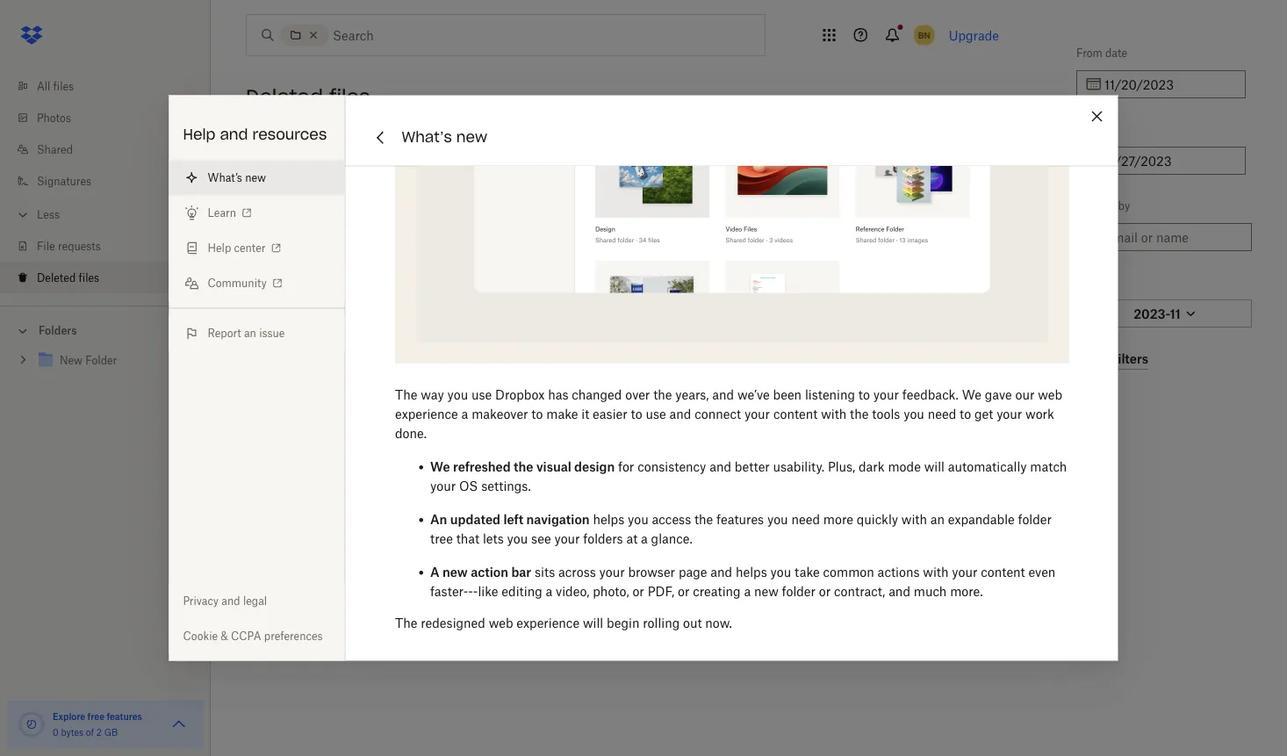 Task type: locate. For each thing, give the bounding box(es) containing it.
and up 'what's new' button
[[220, 126, 248, 144]]

to down over
[[631, 407, 642, 422]]

page
[[678, 565, 707, 580]]

help left center
[[208, 242, 231, 255]]

0 vertical spatial the
[[395, 387, 417, 402]]

what's new right go back icon
[[402, 128, 488, 146]]

1 horizontal spatial folder
[[1018, 512, 1052, 527]]

2 - from the left
[[473, 584, 478, 599]]

folder right in
[[1089, 275, 1118, 289]]

1 horizontal spatial deleted
[[246, 84, 323, 109]]

folders button
[[0, 317, 211, 343]]

content inside the way you use dropbox has changed over the years, and we've been listening to your feedback. we gave our web experience a makeover to make it easier to use and connect your content with the tools you need to get your work done.
[[773, 407, 818, 422]]

1 horizontal spatial deleted files
[[246, 84, 371, 109]]

all
[[37, 79, 50, 93]]

0 horizontal spatial deleted files
[[37, 271, 99, 284]]

0 vertical spatial with
[[821, 407, 847, 422]]

1 vertical spatial what's
[[208, 171, 242, 184]]

you left take
[[770, 565, 791, 580]]

folder down take
[[782, 584, 815, 599]]

an left expandable on the bottom right
[[930, 512, 945, 527]]

content down been
[[773, 407, 818, 422]]

the left way
[[395, 387, 417, 402]]

1 horizontal spatial content
[[981, 565, 1025, 580]]

0 horizontal spatial web
[[489, 616, 513, 631]]

found.
[[587, 491, 629, 508]]

0 vertical spatial we
[[962, 387, 981, 402]]

ccpa
[[231, 630, 261, 643]]

0 horizontal spatial use
[[471, 387, 492, 402]]

2 or from the left
[[678, 584, 689, 599]]

for
[[618, 459, 634, 474]]

what's right go back icon
[[402, 128, 452, 146]]

your inside 'helps you access the features you need more quickly with an expandable folder tree that lets you see your folders at a glance.'
[[554, 531, 580, 546]]

and left legal
[[222, 595, 240, 608]]

deleted
[[502, 491, 552, 508]]

video,
[[556, 584, 589, 599]]

quota usage element
[[18, 711, 46, 739]]

an left issue
[[244, 327, 256, 340]]

2 horizontal spatial folder
[[1089, 275, 1118, 289]]

1 horizontal spatial helps
[[736, 565, 767, 580]]

you down feedback. at right bottom
[[903, 407, 924, 422]]

automatically
[[948, 459, 1027, 474]]

0 vertical spatial what's
[[402, 128, 452, 146]]

2 horizontal spatial deleted
[[1077, 199, 1116, 212]]

help and resources dialog
[[169, 0, 1119, 661]]

the
[[395, 387, 417, 402], [395, 616, 417, 631]]

0 horizontal spatial what's
[[208, 171, 242, 184]]

0 vertical spatial helps
[[593, 512, 624, 527]]

with right quickly
[[901, 512, 927, 527]]

helps down found.
[[593, 512, 624, 527]]

we left refreshed on the bottom of the page
[[430, 459, 450, 474]]

your
[[873, 387, 899, 402], [744, 407, 770, 422], [997, 407, 1022, 422], [430, 479, 456, 494], [723, 491, 752, 508], [554, 531, 580, 546], [599, 565, 625, 580], [952, 565, 977, 580]]

0 vertical spatial need
[[928, 407, 956, 422]]

folder inside 'sits across your browser page and helps you take common actions with your content even faster---like editing a video, photo, or pdf, or creating a new folder or contract, and much more.'
[[782, 584, 815, 599]]

use down over
[[646, 407, 666, 422]]

new
[[457, 128, 488, 146], [245, 171, 266, 184], [442, 565, 467, 580], [754, 584, 778, 599]]

folder inside 'helps you access the features you need more quickly with an expandable folder tree that lets you see your folders at a glance.'
[[1018, 512, 1052, 527]]

new inside 'sits across your browser page and helps you take common actions with your content even faster---like editing a video, photo, or pdf, or creating a new folder or contract, and much more.'
[[754, 584, 778, 599]]

features inside explore free features 0 bytes of 2 gb
[[107, 711, 142, 722]]

quickly
[[857, 512, 898, 527]]

0 horizontal spatial folder
[[782, 584, 815, 599]]

files right the all
[[53, 79, 74, 93]]

1 vertical spatial features
[[107, 711, 142, 722]]

we
[[962, 387, 981, 402], [430, 459, 450, 474]]

deleted files up the resources on the top left
[[246, 84, 371, 109]]

deleted files link
[[14, 262, 211, 293]]

1 vertical spatial helps
[[736, 565, 767, 580]]

2 vertical spatial folder
[[782, 584, 815, 599]]

with down listening
[[821, 407, 847, 422]]

with
[[821, 407, 847, 422], [901, 512, 927, 527], [923, 565, 949, 580]]

deleted left the by
[[1077, 199, 1116, 212]]

1 vertical spatial an
[[930, 512, 945, 527]]

content left even
[[981, 565, 1025, 580]]

all files
[[37, 79, 74, 93]]

1 vertical spatial content
[[981, 565, 1025, 580]]

1 vertical spatial date
[[1092, 123, 1114, 136]]

0 vertical spatial web
[[1038, 387, 1062, 402]]

and up the creating
[[710, 565, 732, 580]]

will
[[924, 459, 945, 474], [583, 616, 603, 631]]

upgrade
[[949, 28, 1000, 43]]

0 horizontal spatial deleted
[[37, 271, 76, 284]]

1 vertical spatial deleted files
[[37, 271, 99, 284]]

1 vertical spatial help
[[208, 242, 231, 255]]

1 horizontal spatial use
[[646, 407, 666, 422]]

0 vertical spatial features
[[716, 512, 764, 527]]

1 vertical spatial with
[[901, 512, 927, 527]]

0 vertical spatial date
[[1106, 46, 1128, 59]]

0 horizontal spatial will
[[583, 616, 603, 631]]

0 horizontal spatial features
[[107, 711, 142, 722]]

expandable
[[948, 512, 1015, 527]]

features down filters
[[716, 512, 764, 527]]

helps
[[593, 512, 624, 527], [736, 565, 767, 580]]

by
[[1119, 199, 1131, 212]]

helps up the creating
[[736, 565, 767, 580]]

need
[[928, 407, 956, 422], [791, 512, 820, 527]]

design
[[574, 459, 615, 474]]

1 horizontal spatial features
[[716, 512, 764, 527]]

experience
[[395, 407, 458, 422], [516, 616, 579, 631]]

what's inside 'what's new' button
[[208, 171, 242, 184]]

your left os
[[430, 479, 456, 494]]

deleted up the resources on the top left
[[246, 84, 323, 109]]

content
[[773, 407, 818, 422], [981, 565, 1025, 580]]

out
[[683, 616, 702, 631]]

1 horizontal spatial an
[[930, 512, 945, 527]]

and left better at the right bottom
[[709, 459, 731, 474]]

use
[[471, 387, 492, 402], [646, 407, 666, 422]]

files up go back icon
[[329, 84, 371, 109]]

0 vertical spatial help
[[183, 126, 215, 144]]

web down the like
[[489, 616, 513, 631]]

1 horizontal spatial experience
[[516, 616, 579, 631]]

what's new inside button
[[208, 171, 266, 184]]

try
[[633, 491, 653, 508]]

experience down video,
[[516, 616, 579, 631]]

need left more
[[791, 512, 820, 527]]

1 horizontal spatial will
[[924, 459, 945, 474]]

your down the navigation
[[554, 531, 580, 546]]

need inside 'helps you access the features you need more quickly with an expandable folder tree that lets you see your folders at a glance.'
[[791, 512, 820, 527]]

0 vertical spatial use
[[471, 387, 492, 402]]

your up more.
[[952, 565, 977, 580]]

need down feedback. at right bottom
[[928, 407, 956, 422]]

0 vertical spatial deleted
[[246, 84, 323, 109]]

experience down way
[[395, 407, 458, 422]]

From date text field
[[1105, 75, 1236, 94]]

a left the makeover
[[461, 407, 468, 422]]

the way you use dropbox has changed over the years, and we've been listening to your feedback. we gave our web experience a makeover to make it easier to use and connect your content with the tools you need to get your work done.
[[395, 387, 1062, 441]]

privacy and legal
[[183, 595, 267, 608]]

it
[[581, 407, 589, 422]]

0 vertical spatial what's new
[[402, 128, 488, 146]]

1 vertical spatial what's new
[[208, 171, 266, 184]]

get
[[974, 407, 993, 422]]

deleted
[[246, 84, 323, 109], [1077, 199, 1116, 212], [37, 271, 76, 284]]

list containing all files
[[0, 60, 211, 306]]

that
[[456, 531, 479, 546]]

1 vertical spatial the
[[395, 616, 417, 631]]

consistency
[[637, 459, 706, 474]]

use up the makeover
[[471, 387, 492, 402]]

deleted down file
[[37, 271, 76, 284]]

date for from date
[[1106, 46, 1128, 59]]

your down we've
[[744, 407, 770, 422]]

dark
[[859, 459, 885, 474]]

a down sits
[[545, 584, 552, 599]]

or left pdf,
[[632, 584, 644, 599]]

date right to
[[1092, 123, 1114, 136]]

date right 'from'
[[1106, 46, 1128, 59]]

1 horizontal spatial we
[[962, 387, 981, 402]]

1 vertical spatial need
[[791, 512, 820, 527]]

with inside 'sits across your browser page and helps you take common actions with your content even faster---like editing a video, photo, or pdf, or creating a new folder or contract, and much more.'
[[923, 565, 949, 580]]

2 vertical spatial deleted
[[37, 271, 76, 284]]

a right the creating
[[744, 584, 751, 599]]

resources
[[253, 126, 327, 144]]

in
[[1077, 275, 1086, 289]]

file requests
[[37, 239, 101, 253]]

to right listening
[[858, 387, 870, 402]]

help center
[[208, 242, 266, 255]]

0 horizontal spatial need
[[791, 512, 820, 527]]

will left begin
[[583, 616, 603, 631]]

0 horizontal spatial what's new
[[208, 171, 266, 184]]

gb
[[104, 727, 118, 738]]

- down a new action bar
[[473, 584, 478, 599]]

less image
[[14, 206, 32, 224]]

like
[[478, 584, 498, 599]]

1 horizontal spatial need
[[928, 407, 956, 422]]

what's up learn
[[208, 171, 242, 184]]

folder up even
[[1018, 512, 1052, 527]]

or down page
[[678, 584, 689, 599]]

or
[[632, 584, 644, 599], [678, 584, 689, 599], [819, 584, 831, 599]]

learn
[[208, 206, 236, 220]]

0
[[53, 727, 59, 738]]

dropbox image
[[14, 18, 49, 53]]

0 horizontal spatial helps
[[593, 512, 624, 527]]

2 horizontal spatial or
[[819, 584, 831, 599]]

0 horizontal spatial or
[[632, 584, 644, 599]]

features up gb
[[107, 711, 142, 722]]

we up get
[[962, 387, 981, 402]]

in folder
[[1077, 275, 1118, 289]]

list
[[0, 60, 211, 306]]

to
[[1077, 123, 1089, 136]]

1 horizontal spatial web
[[1038, 387, 1062, 402]]

help up 'what's new' button
[[183, 126, 215, 144]]

photo,
[[593, 584, 629, 599]]

0 horizontal spatial we
[[430, 459, 450, 474]]

actions
[[877, 565, 920, 580]]

3 or from the left
[[819, 584, 831, 599]]

1 vertical spatial folder
[[1018, 512, 1052, 527]]

0 vertical spatial will
[[924, 459, 945, 474]]

tools
[[872, 407, 900, 422]]

1 the from the top
[[395, 387, 417, 402]]

with up much
[[923, 565, 949, 580]]

content inside 'sits across your browser page and helps you take common actions with your content even faster---like editing a video, photo, or pdf, or creating a new folder or contract, and much more.'
[[981, 565, 1025, 580]]

what's new
[[402, 128, 488, 146], [208, 171, 266, 184]]

you down filters
[[767, 512, 788, 527]]

and up connect
[[712, 387, 734, 402]]

or down take
[[819, 584, 831, 599]]

refreshed
[[453, 459, 510, 474]]

a inside 'helps you access the features you need more quickly with an expandable folder tree that lets you see your folders at a glance.'
[[641, 531, 648, 546]]

mode
[[888, 459, 921, 474]]

2 vertical spatial with
[[923, 565, 949, 580]]

help for help center
[[208, 242, 231, 255]]

0 horizontal spatial content
[[773, 407, 818, 422]]

work
[[1025, 407, 1054, 422]]

0 vertical spatial an
[[244, 327, 256, 340]]

a right at on the left of the page
[[641, 531, 648, 546]]

1 horizontal spatial or
[[678, 584, 689, 599]]

from
[[1077, 46, 1103, 59]]

all files link
[[14, 70, 211, 102]]

over
[[625, 387, 650, 402]]

even
[[1028, 565, 1056, 580]]

our
[[1015, 387, 1035, 402]]

what's new up learn
[[208, 171, 266, 184]]

from date
[[1077, 46, 1128, 59]]

- left the like
[[468, 584, 473, 599]]

1 vertical spatial deleted
[[1077, 199, 1116, 212]]

the inside the way you use dropbox has changed over the years, and we've been listening to your feedback. we gave our web experience a makeover to make it easier to use and connect your content with the tools you need to get your work done.
[[395, 387, 417, 402]]

will right mode at right bottom
[[924, 459, 945, 474]]

features
[[716, 512, 764, 527], [107, 711, 142, 722]]

an updated left navigation
[[430, 512, 589, 527]]

and down years,
[[669, 407, 691, 422]]

to
[[858, 387, 870, 402], [531, 407, 543, 422], [631, 407, 642, 422], [960, 407, 971, 422]]

1 vertical spatial use
[[646, 407, 666, 422]]

0 vertical spatial content
[[773, 407, 818, 422]]

the for the way you use dropbox has changed over the years, and we've been listening to your feedback. we gave our web experience a makeover to make it easier to use and connect your content with the tools you need to get your work done.
[[395, 387, 417, 402]]

to date
[[1077, 123, 1114, 136]]

web up 'work'
[[1038, 387, 1062, 402]]

0 vertical spatial deleted files
[[246, 84, 371, 109]]

an inside 'helps you access the features you need more quickly with an expandable folder tree that lets you see your folders at a glance.'
[[930, 512, 945, 527]]

0 horizontal spatial experience
[[395, 407, 458, 422]]

deleted files
[[246, 84, 371, 109], [37, 271, 99, 284]]

report an issue
[[208, 327, 285, 340]]

deleted files down file requests
[[37, 271, 99, 284]]

1 or from the left
[[632, 584, 644, 599]]

0 vertical spatial folder
[[1089, 275, 1118, 289]]

files down requests
[[79, 271, 99, 284]]

bar
[[511, 565, 531, 580]]

the left the redesigned
[[395, 616, 417, 631]]

folder
[[1089, 275, 1118, 289], [1018, 512, 1052, 527], [782, 584, 815, 599]]

the down adjusting
[[694, 512, 713, 527]]

and
[[220, 126, 248, 144], [712, 387, 734, 402], [669, 407, 691, 422], [709, 459, 731, 474], [710, 565, 732, 580], [889, 584, 910, 599], [222, 595, 240, 608]]

2 the from the top
[[395, 616, 417, 631]]

the right over
[[653, 387, 672, 402]]

0 vertical spatial experience
[[395, 407, 458, 422]]



Task type: vqa. For each thing, say whether or not it's contained in the screenshot.
Request to the bottom
no



Task type: describe. For each thing, give the bounding box(es) containing it.
your down gave
[[997, 407, 1022, 422]]

help and resources
[[183, 126, 327, 144]]

community link
[[169, 266, 345, 301]]

learn link
[[169, 195, 345, 231]]

legal
[[243, 595, 267, 608]]

1 vertical spatial experience
[[516, 616, 579, 631]]

with inside the way you use dropbox has changed over the years, and we've been listening to your feedback. we gave our web experience a makeover to make it easier to use and connect your content with the tools you need to get your work done.
[[821, 407, 847, 422]]

a new action bar
[[430, 565, 531, 580]]

an
[[430, 512, 447, 527]]

os
[[459, 479, 478, 494]]

begin
[[606, 616, 639, 631]]

deleted by
[[1077, 199, 1131, 212]]

issue
[[259, 327, 285, 340]]

adjusting
[[657, 491, 719, 508]]

connect
[[695, 407, 741, 422]]

updated
[[450, 512, 500, 527]]

you inside 'sits across your browser page and helps you take common actions with your content even faster---like editing a video, photo, or pdf, or creating a new folder or contract, and much more.'
[[770, 565, 791, 580]]

signatures
[[37, 174, 91, 188]]

helps inside 'helps you access the features you need more quickly with an expandable folder tree that lets you see your folders at a glance.'
[[593, 512, 624, 527]]

report
[[208, 327, 241, 340]]

deleted files list item
[[0, 262, 211, 293]]

you down the no deleted files found. try adjusting your filters
[[628, 512, 648, 527]]

now.
[[705, 616, 732, 631]]

1 vertical spatial we
[[430, 459, 450, 474]]

we inside the way you use dropbox has changed over the years, and we've been listening to your feedback. we gave our web experience a makeover to make it easier to use and connect your content with the tools you need to get your work done.
[[962, 387, 981, 402]]

helps inside 'sits across your browser page and helps you take common actions with your content even faster---like editing a video, photo, or pdf, or creating a new folder or contract, and much more.'
[[736, 565, 767, 580]]

your up tools
[[873, 387, 899, 402]]

files inside "list item"
[[79, 271, 99, 284]]

file
[[37, 239, 55, 253]]

done.
[[395, 426, 426, 441]]

of
[[86, 727, 94, 738]]

1 vertical spatial web
[[489, 616, 513, 631]]

filters
[[756, 491, 794, 508]]

bytes
[[61, 727, 84, 738]]

no deleted files found. try adjusting your filters
[[479, 491, 794, 508]]

better
[[735, 459, 770, 474]]

shared link
[[14, 134, 211, 165]]

deleted inside "list item"
[[37, 271, 76, 284]]

your up 'helps you access the features you need more quickly with an expandable folder tree that lets you see your folders at a glance.'
[[723, 491, 752, 508]]

creating
[[693, 584, 741, 599]]

editing
[[501, 584, 542, 599]]

the for the redesigned web experience will begin rolling out now.
[[395, 616, 417, 631]]

a inside the way you use dropbox has changed over the years, and we've been listening to your feedback. we gave our web experience a makeover to make it easier to use and connect your content with the tools you need to get your work done.
[[461, 407, 468, 422]]

plus,
[[828, 459, 855, 474]]

settings.
[[481, 479, 531, 494]]

files up the navigation
[[556, 491, 583, 508]]

privacy
[[183, 595, 219, 608]]

across
[[558, 565, 596, 580]]

make
[[546, 407, 578, 422]]

the left tools
[[850, 407, 869, 422]]

navigation
[[526, 512, 589, 527]]

you down left
[[507, 531, 528, 546]]

feedback.
[[902, 387, 959, 402]]

need inside the way you use dropbox has changed over the years, and we've been listening to your feedback. we gave our web experience a makeover to make it easier to use and connect your content with the tools you need to get your work done.
[[928, 407, 956, 422]]

web inside the way you use dropbox has changed over the years, and we've been listening to your feedback. we gave our web experience a makeover to make it easier to use and connect your content with the tools you need to get your work done.
[[1038, 387, 1062, 402]]

help for help and resources
[[183, 126, 215, 144]]

less
[[37, 208, 60, 221]]

will inside "for consistency and better usability. plus, dark mode will automatically match your os settings."
[[924, 459, 945, 474]]

we've
[[737, 387, 770, 402]]

dropbox
[[495, 387, 544, 402]]

your up photo,
[[599, 565, 625, 580]]

usability.
[[773, 459, 824, 474]]

To date text field
[[1105, 151, 1236, 170]]

center
[[234, 242, 266, 255]]

features inside 'helps you access the features you need more quickly with an expandable folder tree that lets you see your folders at a glance.'
[[716, 512, 764, 527]]

photos link
[[14, 102, 211, 134]]

the all files section of dropbox image
[[416, 0, 1048, 343]]

folders
[[39, 324, 77, 337]]

experience inside the way you use dropbox has changed over the years, and we've been listening to your feedback. we gave our web experience a makeover to make it easier to use and connect your content with the tools you need to get your work done.
[[395, 407, 458, 422]]

much
[[914, 584, 947, 599]]

the up settings.
[[513, 459, 533, 474]]

1 - from the left
[[468, 584, 473, 599]]

folders
[[583, 531, 623, 546]]

and inside "for consistency and better usability. plus, dark mode will automatically match your os settings."
[[709, 459, 731, 474]]

gave
[[985, 387, 1012, 402]]

upgrade link
[[949, 28, 1000, 43]]

free
[[87, 711, 105, 722]]

redesigned
[[420, 616, 485, 631]]

more.
[[950, 584, 983, 599]]

with inside 'helps you access the features you need more quickly with an expandable folder tree that lets you see your folders at a glance.'
[[901, 512, 927, 527]]

been
[[773, 387, 802, 402]]

to left get
[[960, 407, 971, 422]]

lets
[[483, 531, 504, 546]]

deleted files inside deleted files link
[[37, 271, 99, 284]]

date for to date
[[1092, 123, 1114, 136]]

go back image
[[370, 127, 391, 148]]

1 horizontal spatial what's new
[[402, 128, 488, 146]]

photos
[[37, 111, 71, 124]]

new inside button
[[245, 171, 266, 184]]

makeover
[[471, 407, 528, 422]]

to left make
[[531, 407, 543, 422]]

1 horizontal spatial what's
[[402, 128, 452, 146]]

report an issue link
[[169, 316, 345, 351]]

explore
[[53, 711, 85, 722]]

your inside "for consistency and better usability. plus, dark mode will automatically match your os settings."
[[430, 479, 456, 494]]

rolling
[[643, 616, 680, 631]]

years,
[[675, 387, 709, 402]]

cookie & ccpa preferences button
[[169, 619, 345, 654]]

easier
[[592, 407, 627, 422]]

privacy and legal link
[[169, 584, 345, 619]]

0 horizontal spatial an
[[244, 327, 256, 340]]

the inside 'helps you access the features you need more quickly with an expandable folder tree that lets you see your folders at a glance.'
[[694, 512, 713, 527]]

pdf,
[[647, 584, 674, 599]]

preferences
[[264, 630, 323, 643]]

and down the actions
[[889, 584, 910, 599]]

left
[[503, 512, 523, 527]]

1 vertical spatial will
[[583, 616, 603, 631]]

access
[[652, 512, 691, 527]]

file requests link
[[14, 230, 211, 262]]

faster-
[[430, 584, 468, 599]]

we refreshed the visual design
[[430, 459, 615, 474]]

you right way
[[447, 387, 468, 402]]

what's new button
[[169, 160, 345, 195]]

listening
[[805, 387, 855, 402]]

common
[[823, 565, 874, 580]]

match
[[1030, 459, 1067, 474]]



